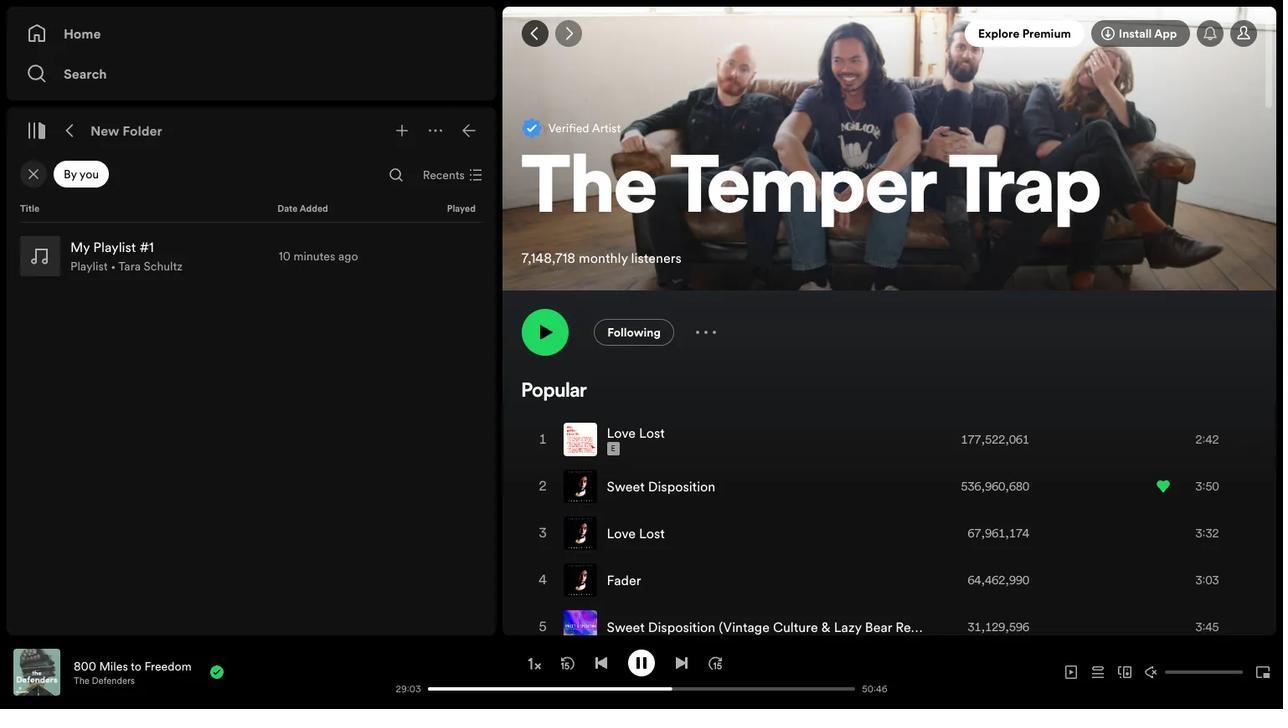 Task type: locate. For each thing, give the bounding box(es) containing it.
1 vertical spatial lost
[[640, 524, 665, 543]]

home
[[64, 24, 101, 43]]

50:46
[[863, 683, 888, 696]]

cell
[[564, 605, 932, 650]]

2 lost from the top
[[640, 524, 665, 543]]

177,522,061
[[962, 431, 1030, 448]]

lost down sweet disposition "link"
[[640, 524, 665, 543]]

1 vertical spatial the
[[74, 675, 90, 688]]

29:03
[[396, 683, 421, 696]]

love up fader
[[607, 524, 636, 543]]

new
[[91, 122, 119, 140]]

fader cell
[[564, 558, 648, 603]]

trap
[[949, 151, 1102, 232]]

playlist • tara schultz
[[70, 258, 183, 275]]

defenders
[[92, 675, 135, 688]]

1 vertical spatial love
[[607, 524, 636, 543]]

1 lost from the top
[[640, 424, 665, 442]]

go back image
[[528, 27, 542, 40]]

love lost e
[[607, 424, 665, 454]]

love lost cell up fader link
[[564, 511, 672, 556]]

e
[[611, 444, 616, 454]]

lost inside 'love lost e'
[[640, 424, 665, 442]]

love lost link up e
[[607, 424, 665, 442]]

None search field
[[383, 162, 410, 189]]

2:42 cell
[[1158, 417, 1243, 462]]

Recents, List view field
[[410, 162, 493, 189]]

0 vertical spatial the
[[522, 151, 658, 232]]

3:45 cell
[[1158, 605, 1243, 650]]

love lost link down sweet disposition cell
[[607, 524, 665, 543]]

explore
[[979, 25, 1020, 42]]

1 horizontal spatial the
[[522, 151, 658, 232]]

sweet disposition
[[607, 478, 716, 496]]

800
[[74, 658, 96, 675]]

the left defenders
[[74, 675, 90, 688]]

64,462,990
[[968, 572, 1030, 589]]

love lost
[[607, 524, 665, 543]]

now playing view image
[[39, 657, 53, 670]]

7,148,718
[[522, 249, 576, 268]]

2:42
[[1196, 431, 1220, 448]]

clear filters image
[[27, 168, 40, 181]]

by you
[[64, 166, 99, 183]]

lost for love lost
[[640, 524, 665, 543]]

1 love from the top
[[607, 424, 636, 442]]

800 miles to freedom the defenders
[[74, 658, 192, 688]]

app
[[1155, 25, 1178, 42]]

new folder
[[91, 122, 162, 140]]

miles
[[99, 658, 128, 675]]

love lost cell for 177,522,061
[[564, 417, 672, 462]]

1 love lost cell from the top
[[564, 417, 672, 462]]

love inside 'love lost e'
[[607, 424, 636, 442]]

1 vertical spatial love lost link
[[607, 524, 665, 543]]

volume off image
[[1146, 666, 1159, 680]]

skip back 15 seconds image
[[562, 657, 575, 670]]

love up e
[[607, 424, 636, 442]]

love lost cell
[[564, 417, 672, 462], [564, 511, 672, 556]]

sweet
[[607, 478, 645, 496]]

folder
[[123, 122, 162, 140]]

2 love lost cell from the top
[[564, 511, 672, 556]]

love lost cell for 67,961,174
[[564, 511, 672, 556]]

the
[[522, 151, 658, 232], [74, 675, 90, 688]]

explicit element
[[607, 442, 620, 456]]

800 miles to freedom link
[[74, 658, 192, 675]]

install app
[[1120, 25, 1178, 42]]

search
[[64, 65, 107, 83]]

new folder button
[[87, 117, 166, 144]]

love lost cell up 'sweet'
[[564, 417, 672, 462]]

date
[[278, 203, 298, 215]]

fader link
[[607, 571, 642, 590]]

love
[[607, 424, 636, 442], [607, 524, 636, 543]]

3:50 cell
[[1158, 464, 1243, 509]]

search in your library image
[[389, 168, 403, 182]]

2 love from the top
[[607, 524, 636, 543]]

group
[[13, 230, 489, 283]]

freedom
[[145, 658, 192, 675]]

7,148,718 monthly listeners
[[522, 249, 682, 268]]

the down "verified artist"
[[522, 151, 658, 232]]

fader
[[607, 571, 642, 590]]

0 vertical spatial love lost link
[[607, 424, 665, 442]]

lost
[[640, 424, 665, 442], [640, 524, 665, 543]]

the defenders link
[[74, 675, 135, 688]]

0 vertical spatial love lost cell
[[564, 417, 672, 462]]

0 vertical spatial love
[[607, 424, 636, 442]]

3:50
[[1196, 478, 1220, 495]]

1 vertical spatial love lost cell
[[564, 511, 672, 556]]

0 horizontal spatial the
[[74, 675, 90, 688]]

tara
[[118, 258, 141, 275]]

artist
[[592, 120, 621, 137]]

0 vertical spatial lost
[[640, 424, 665, 442]]

group containing playlist
[[13, 230, 489, 283]]

love lost link
[[607, 424, 665, 442], [607, 524, 665, 543]]

install
[[1120, 25, 1153, 42]]

sweet disposition cell
[[564, 464, 723, 509]]

lost right "explicit" element
[[640, 424, 665, 442]]

31,129,596
[[968, 619, 1030, 636]]

player controls element
[[245, 650, 896, 696]]

By you checkbox
[[54, 161, 109, 188]]



Task type: describe. For each thing, give the bounding box(es) containing it.
played
[[447, 203, 476, 215]]

you
[[79, 166, 99, 183]]

love for love lost e
[[607, 424, 636, 442]]

by
[[64, 166, 77, 183]]

to
[[131, 658, 142, 675]]

now playing: 800 miles to freedom by the defenders footer
[[13, 650, 388, 696]]

group inside main element
[[13, 230, 489, 283]]

following
[[608, 325, 661, 341]]

added
[[300, 203, 328, 215]]

top bar and user menu element
[[503, 7, 1277, 60]]

none search field inside main element
[[383, 162, 410, 189]]

love for love lost
[[607, 524, 636, 543]]

3:32
[[1196, 525, 1220, 542]]

disposition
[[649, 478, 716, 496]]

explore premium button
[[965, 20, 1085, 47]]

listeners
[[632, 249, 682, 268]]

schultz
[[144, 258, 183, 275]]

title
[[20, 203, 39, 215]]

verified
[[549, 120, 590, 137]]

install app link
[[1092, 20, 1191, 47]]

go forward image
[[562, 27, 575, 40]]

•
[[111, 258, 116, 275]]

67,961,174
[[968, 525, 1030, 542]]

playlist
[[70, 258, 108, 275]]

pause image
[[635, 657, 649, 670]]

previous image
[[595, 657, 608, 670]]

search link
[[27, 57, 476, 91]]

connect to a device image
[[1119, 666, 1132, 680]]

the temper trap
[[522, 151, 1102, 232]]

next image
[[676, 657, 689, 670]]

skip forward 15 seconds image
[[709, 657, 722, 670]]

change speed image
[[526, 656, 543, 673]]

verified artist
[[549, 120, 621, 137]]

3:45
[[1196, 619, 1220, 636]]

what's new image
[[1205, 27, 1218, 40]]

recents
[[423, 167, 465, 184]]

explore premium
[[979, 25, 1072, 42]]

sweet disposition link
[[607, 478, 716, 496]]

temper
[[671, 151, 936, 232]]

home link
[[27, 17, 476, 50]]

monthly
[[579, 249, 628, 268]]

lost for love lost e
[[640, 424, 665, 442]]

2 love lost link from the top
[[607, 524, 665, 543]]

main element
[[7, 7, 496, 636]]

1 love lost link from the top
[[607, 424, 665, 442]]

following button
[[594, 320, 675, 346]]

popular
[[522, 382, 587, 402]]

536,960,680
[[962, 478, 1030, 495]]

3:03
[[1196, 572, 1220, 589]]

premium
[[1023, 25, 1072, 42]]

date added
[[278, 203, 328, 215]]

the inside 800 miles to freedom the defenders
[[74, 675, 90, 688]]



Task type: vqa. For each thing, say whether or not it's contained in the screenshot.
the rightmost 'Halsey' link
no



